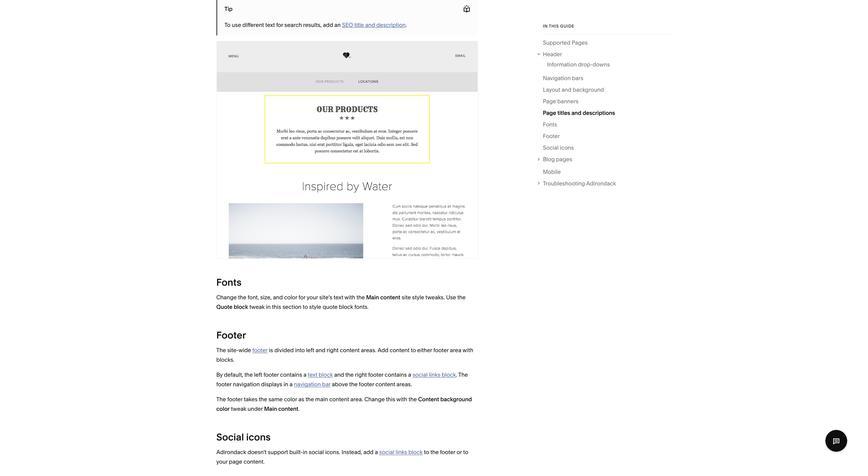 Task type: describe. For each thing, give the bounding box(es) containing it.
or
[[457, 449, 462, 456]]

. inside . the footer navigation displays in a
[[456, 372, 458, 379]]

mobile link
[[544, 167, 561, 179]]

either
[[418, 347, 433, 354]]

descriptions
[[583, 110, 616, 117]]

fonts.
[[355, 304, 369, 311]]

use
[[447, 294, 457, 301]]

tip
[[225, 5, 233, 12]]

1 vertical spatial fonts
[[217, 277, 242, 289]]

with inside change the font, size, and color for your site's text with the main content site style tweaks. use the quote block tweak in this section to style quote block fonts.
[[345, 294, 356, 301]]

tweaks.
[[426, 294, 445, 301]]

1 horizontal spatial areas.
[[397, 381, 412, 388]]

your inside the to the footer or to your page content.
[[217, 459, 228, 466]]

wide
[[239, 347, 251, 354]]

takes
[[244, 396, 258, 403]]

0 vertical spatial text
[[266, 22, 275, 28]]

icons.
[[326, 449, 341, 456]]

color for as
[[284, 396, 297, 403]]

blog pages link
[[544, 155, 673, 164]]

this inside change the font, size, and color for your site's text with the main content site style tweaks. use the quote block tweak in this section to style quote block fonts.
[[272, 304, 281, 311]]

blog pages button
[[536, 155, 673, 164]]

the inside the to the footer or to your page content.
[[431, 449, 439, 456]]

the for the footer takes the same color as the main content area. change this with the
[[217, 396, 226, 403]]

section
[[283, 304, 302, 311]]

1 vertical spatial social links block link
[[380, 449, 423, 456]]

the right above
[[350, 381, 358, 388]]

troubleshooting adirondack
[[544, 180, 617, 187]]

2 horizontal spatial this
[[549, 24, 560, 29]]

drop-
[[579, 61, 593, 68]]

as
[[299, 396, 305, 403]]

site
[[402, 294, 411, 301]]

2 contains from the left
[[385, 372, 407, 379]]

mobile
[[544, 169, 561, 175]]

fonts link
[[544, 120, 558, 132]]

in inside change the font, size, and color for your site's text with the main content site style tweaks. use the quote block tweak in this section to style quote block fonts.
[[266, 304, 271, 311]]

footer left is
[[253, 347, 268, 354]]

description
[[377, 22, 406, 28]]

1 horizontal spatial footer
[[544, 133, 560, 140]]

color for for
[[284, 294, 298, 301]]

footer up navigation bar above the footer content areas.
[[369, 372, 384, 379]]

1 vertical spatial adirondack
[[217, 449, 246, 456]]

divided
[[275, 347, 294, 354]]

the footer takes the same color as the main content area. change this with the
[[217, 396, 419, 403]]

adirondack doesn't support built-in social icons. instead, add a social links block
[[217, 449, 423, 456]]

site-
[[228, 347, 239, 354]]

to inside is divided into left and right content areas. add content to either footer area with blocks.
[[411, 347, 416, 354]]

add
[[378, 347, 389, 354]]

0 horizontal spatial links
[[396, 449, 408, 456]]

page for page banners
[[544, 98, 557, 105]]

0 horizontal spatial style
[[310, 304, 322, 311]]

and right 'title'
[[366, 22, 376, 28]]

the left content
[[409, 396, 417, 403]]

1 vertical spatial tweak
[[231, 406, 247, 413]]

title
[[355, 22, 364, 28]]

and right titles
[[572, 110, 582, 117]]

. the footer navigation displays in a
[[217, 372, 468, 388]]

text inside change the font, size, and color for your site's text with the main content site style tweaks. use the quote block tweak in this section to style quote block fonts.
[[334, 294, 344, 301]]

information drop-downs link
[[548, 60, 611, 71]]

layout and background
[[544, 87, 605, 93]]

0 vertical spatial fonts
[[544, 121, 558, 128]]

social inside social icons link
[[544, 145, 559, 151]]

1 vertical spatial add
[[364, 449, 374, 456]]

1 horizontal spatial this
[[386, 396, 396, 403]]

navigation bar link
[[294, 381, 331, 388]]

footer link
[[253, 347, 268, 354]]

seo
[[342, 22, 353, 28]]

layout and background link
[[544, 85, 605, 97]]

the up 'fonts.'
[[357, 294, 365, 301]]

area.
[[351, 396, 363, 403]]

1 horizontal spatial social icons
[[544, 145, 574, 151]]

1 horizontal spatial .
[[406, 22, 407, 28]]

downs
[[593, 61, 611, 68]]

1 vertical spatial main
[[264, 406, 277, 413]]

0 horizontal spatial social icons
[[217, 432, 271, 443]]

doesn't
[[248, 449, 267, 456]]

blog
[[544, 156, 555, 163]]

troubleshooting adirondack link
[[544, 179, 673, 188]]

header link
[[544, 49, 673, 59]]

1 contains from the left
[[280, 372, 302, 379]]

in
[[544, 24, 548, 29]]

your inside change the font, size, and color for your site's text with the main content site style tweaks. use the quote block tweak in this section to style quote block fonts.
[[307, 294, 318, 301]]

1 vertical spatial change
[[365, 396, 385, 403]]

the for the site-wide footer
[[217, 347, 226, 354]]

page titles and descriptions link
[[544, 108, 616, 120]]

the right use
[[458, 294, 466, 301]]

supported pages
[[544, 39, 588, 46]]

0 horizontal spatial add
[[323, 22, 333, 28]]

tweak under main content .
[[230, 406, 300, 413]]

2 vertical spatial text
[[308, 372, 318, 379]]

and up above
[[335, 372, 344, 379]]

to use different text for search results, add an seo title and description .
[[225, 22, 407, 28]]

titles
[[558, 110, 571, 117]]

bar
[[322, 381, 331, 388]]

1 horizontal spatial right
[[355, 372, 367, 379]]

2 vertical spatial in
[[303, 449, 308, 456]]

is
[[269, 347, 273, 354]]

1 horizontal spatial links
[[429, 372, 441, 379]]

and down navigation bars "link"
[[562, 87, 572, 93]]

blocks.
[[217, 357, 235, 364]]

area
[[450, 347, 462, 354]]

into
[[295, 347, 305, 354]]

use
[[232, 22, 241, 28]]

2 navigation from the left
[[294, 381, 321, 388]]

search
[[285, 22, 302, 28]]

results,
[[304, 22, 322, 28]]

displays
[[261, 381, 283, 388]]

main inside change the font, size, and color for your site's text with the main content site style tweaks. use the quote block tweak in this section to style quote block fonts.
[[367, 294, 379, 301]]

2 horizontal spatial social
[[413, 372, 428, 379]]

troubleshooting
[[544, 180, 586, 187]]

quote
[[323, 304, 338, 311]]

under
[[248, 406, 263, 413]]

main
[[316, 396, 328, 403]]

0 horizontal spatial .
[[299, 406, 300, 413]]

text block link
[[308, 372, 333, 379]]



Task type: locate. For each thing, give the bounding box(es) containing it.
0 horizontal spatial for
[[277, 22, 283, 28]]

and inside is divided into left and right content areas. add content to either footer area with blocks.
[[316, 347, 326, 354]]

0 vertical spatial footer
[[544, 133, 560, 140]]

footer up 'site-' in the bottom left of the page
[[217, 330, 246, 341]]

footer inside the to the footer or to your page content.
[[441, 449, 456, 456]]

and right into
[[316, 347, 326, 354]]

1 horizontal spatial in
[[284, 381, 289, 388]]

1 vertical spatial page
[[544, 110, 557, 117]]

to
[[225, 22, 231, 28]]

built-
[[290, 449, 303, 456]]

1 vertical spatial social icons
[[217, 432, 271, 443]]

your left site's
[[307, 294, 318, 301]]

social
[[413, 372, 428, 379], [309, 449, 324, 456], [380, 449, 395, 456]]

right up navigation bar above the footer content areas.
[[355, 372, 367, 379]]

left right into
[[306, 347, 315, 354]]

page for page titles and descriptions
[[544, 110, 557, 117]]

1 horizontal spatial change
[[365, 396, 385, 403]]

change the font, size, and color for your site's text with the main content site style tweaks. use the quote block tweak in this section to style quote block fonts.
[[217, 294, 466, 311]]

for
[[277, 22, 283, 28], [299, 294, 306, 301]]

right
[[327, 347, 339, 354], [355, 372, 367, 379]]

1 vertical spatial areas.
[[397, 381, 412, 388]]

1 horizontal spatial adirondack
[[587, 180, 617, 187]]

the down by
[[217, 396, 226, 403]]

0 horizontal spatial contains
[[280, 372, 302, 379]]

1 horizontal spatial icons
[[561, 145, 574, 151]]

1 vertical spatial this
[[272, 304, 281, 311]]

adirondack down blog pages dropdown button
[[587, 180, 617, 187]]

1 vertical spatial for
[[299, 294, 306, 301]]

troubleshooting adirondack button
[[536, 179, 673, 188]]

0 horizontal spatial adirondack
[[217, 449, 246, 456]]

0 vertical spatial style
[[413, 294, 425, 301]]

0 vertical spatial the
[[217, 347, 226, 354]]

0 vertical spatial your
[[307, 294, 318, 301]]

0 horizontal spatial with
[[345, 294, 356, 301]]

pages
[[572, 39, 588, 46]]

1 horizontal spatial tweak
[[250, 304, 265, 311]]

fonts up footer link
[[544, 121, 558, 128]]

left inside is divided into left and right content areas. add content to either footer area with blocks.
[[306, 347, 315, 354]]

2 vertical spatial this
[[386, 396, 396, 403]]

2 horizontal spatial .
[[456, 372, 458, 379]]

tweak down font,
[[250, 304, 265, 311]]

with up 'fonts.'
[[345, 294, 356, 301]]

pages
[[557, 156, 573, 163]]

social icons link
[[544, 143, 574, 155]]

navigation inside . the footer navigation displays in a
[[233, 381, 260, 388]]

seo title and description link
[[342, 22, 406, 28]]

same
[[269, 396, 283, 403]]

color inside content background color
[[217, 406, 230, 413]]

0 vertical spatial color
[[284, 294, 298, 301]]

the up blocks.
[[217, 347, 226, 354]]

your
[[307, 294, 318, 301], [217, 459, 228, 466]]

0 vertical spatial links
[[429, 372, 441, 379]]

the site-wide footer
[[217, 347, 268, 354]]

background right content
[[441, 396, 472, 403]]

footer left or
[[441, 449, 456, 456]]

style down site's
[[310, 304, 322, 311]]

guide
[[561, 24, 575, 29]]

by
[[217, 372, 223, 379]]

for up section on the bottom
[[299, 294, 306, 301]]

1 horizontal spatial with
[[397, 396, 408, 403]]

fonts
[[544, 121, 558, 128], [217, 277, 242, 289]]

0 vertical spatial main
[[367, 294, 379, 301]]

1 vertical spatial .
[[456, 372, 458, 379]]

the right default,
[[245, 372, 253, 379]]

to right or
[[464, 449, 469, 456]]

with left content
[[397, 396, 408, 403]]

0 vertical spatial add
[[323, 22, 333, 28]]

0 horizontal spatial left
[[254, 372, 262, 379]]

footer inside is divided into left and right content areas. add content to either footer area with blocks.
[[434, 347, 449, 354]]

add left an
[[323, 22, 333, 28]]

for inside change the font, size, and color for your site's text with the main content site style tweaks. use the quote block tweak in this section to style quote block fonts.
[[299, 294, 306, 301]]

right up 'by default, the left footer contains a text block and the right footer contains a social links block'
[[327, 347, 339, 354]]

1 vertical spatial style
[[310, 304, 322, 311]]

navigation
[[544, 75, 571, 82]]

navigation down text block link
[[294, 381, 321, 388]]

main up 'fonts.'
[[367, 294, 379, 301]]

1 horizontal spatial style
[[413, 294, 425, 301]]

text
[[266, 22, 275, 28], [334, 294, 344, 301], [308, 372, 318, 379]]

0 vertical spatial social links block link
[[413, 372, 456, 379]]

1 horizontal spatial left
[[306, 347, 315, 354]]

information drop-downs
[[548, 61, 611, 68]]

for left search
[[277, 22, 283, 28]]

an
[[335, 22, 341, 28]]

with right area
[[463, 347, 474, 354]]

0 vertical spatial social
[[544, 145, 559, 151]]

page up 'fonts' link
[[544, 110, 557, 117]]

contains up the displays
[[280, 372, 302, 379]]

this left section on the bottom
[[272, 304, 281, 311]]

the left font,
[[238, 294, 247, 301]]

0 horizontal spatial footer
[[217, 330, 246, 341]]

in right support
[[303, 449, 308, 456]]

block
[[234, 304, 248, 311], [339, 304, 354, 311], [319, 372, 333, 379], [442, 372, 456, 379], [409, 449, 423, 456]]

2 vertical spatial the
[[217, 396, 226, 403]]

0 horizontal spatial text
[[266, 22, 275, 28]]

this right the area.
[[386, 396, 396, 403]]

support
[[268, 449, 288, 456]]

navigation bar above the footer content areas.
[[294, 381, 412, 388]]

in this guide
[[544, 24, 575, 29]]

footer
[[253, 347, 268, 354], [434, 347, 449, 354], [264, 372, 279, 379], [369, 372, 384, 379], [217, 381, 232, 388], [359, 381, 375, 388], [228, 396, 243, 403], [441, 449, 456, 456]]

adirondack up page at the bottom of page
[[217, 449, 246, 456]]

footer left area
[[434, 347, 449, 354]]

1 vertical spatial the
[[459, 372, 468, 379]]

0 horizontal spatial social
[[217, 432, 244, 443]]

0 vertical spatial this
[[549, 24, 560, 29]]

add right instead, on the left bottom of the page
[[364, 449, 374, 456]]

to the footer or to your page content.
[[217, 449, 469, 466]]

footer left takes
[[228, 396, 243, 403]]

0 vertical spatial left
[[306, 347, 315, 354]]

0 vertical spatial with
[[345, 294, 356, 301]]

2 page from the top
[[544, 110, 557, 117]]

links
[[429, 372, 441, 379], [396, 449, 408, 456]]

tweak
[[250, 304, 265, 311], [231, 406, 247, 413]]

contains down add
[[385, 372, 407, 379]]

and right size,
[[273, 294, 283, 301]]

footer up the area.
[[359, 381, 375, 388]]

supported pages link
[[544, 38, 588, 49]]

the down area
[[459, 372, 468, 379]]

layout
[[544, 87, 561, 93]]

0 vertical spatial change
[[217, 294, 237, 301]]

1 navigation from the left
[[233, 381, 260, 388]]

social down footer link
[[544, 145, 559, 151]]

page
[[229, 459, 243, 466]]

the up tweak under main content .
[[259, 396, 267, 403]]

add
[[323, 22, 333, 28], [364, 449, 374, 456]]

the
[[217, 347, 226, 354], [459, 372, 468, 379], [217, 396, 226, 403]]

0 vertical spatial icons
[[561, 145, 574, 151]]

1 vertical spatial social
[[217, 432, 244, 443]]

the right as
[[306, 396, 314, 403]]

0 vertical spatial for
[[277, 22, 283, 28]]

footer down 'fonts' link
[[544, 133, 560, 140]]

bars
[[573, 75, 584, 82]]

text right site's
[[334, 294, 344, 301]]

above
[[332, 381, 348, 388]]

to inside change the font, size, and color for your site's text with the main content site style tweaks. use the quote block tweak in this section to style quote block fonts.
[[303, 304, 308, 311]]

main down same
[[264, 406, 277, 413]]

1 horizontal spatial text
[[308, 372, 318, 379]]

page titles and descriptions
[[544, 110, 616, 117]]

icons up doesn't
[[246, 432, 271, 443]]

color left as
[[284, 396, 297, 403]]

1 vertical spatial background
[[441, 396, 472, 403]]

color up section on the bottom
[[284, 294, 298, 301]]

tweak inside change the font, size, and color for your site's text with the main content site style tweaks. use the quote block tweak in this section to style quote block fonts.
[[250, 304, 265, 311]]

0 horizontal spatial areas.
[[361, 347, 377, 354]]

0 vertical spatial .
[[406, 22, 407, 28]]

site's
[[320, 294, 333, 301]]

0 vertical spatial background
[[573, 87, 605, 93]]

1 horizontal spatial main
[[367, 294, 379, 301]]

header button
[[536, 49, 673, 59]]

background down "bars"
[[573, 87, 605, 93]]

the up navigation bar above the footer content areas.
[[346, 372, 354, 379]]

in inside . the footer navigation displays in a
[[284, 381, 289, 388]]

1 horizontal spatial add
[[364, 449, 374, 456]]

1 page from the top
[[544, 98, 557, 105]]

content.
[[244, 459, 265, 466]]

1 horizontal spatial background
[[573, 87, 605, 93]]

areas.
[[361, 347, 377, 354], [397, 381, 412, 388]]

footer inside . the footer navigation displays in a
[[217, 381, 232, 388]]

1 vertical spatial right
[[355, 372, 367, 379]]

1 horizontal spatial contains
[[385, 372, 407, 379]]

navigation bars
[[544, 75, 584, 82]]

blog pages
[[544, 156, 573, 163]]

1 horizontal spatial your
[[307, 294, 318, 301]]

banners
[[558, 98, 579, 105]]

0 vertical spatial page
[[544, 98, 557, 105]]

to right section on the bottom
[[303, 304, 308, 311]]

2 horizontal spatial with
[[463, 347, 474, 354]]

is divided into left and right content areas. add content to either footer area with blocks.
[[217, 347, 474, 364]]

change
[[217, 294, 237, 301], [365, 396, 385, 403]]

navigation
[[233, 381, 260, 388], [294, 381, 321, 388]]

header
[[544, 51, 563, 58]]

default,
[[224, 372, 243, 379]]

social up page at the bottom of page
[[217, 432, 244, 443]]

0 horizontal spatial icons
[[246, 432, 271, 443]]

contains
[[280, 372, 302, 379], [385, 372, 407, 379]]

instead,
[[342, 449, 363, 456]]

size,
[[261, 294, 272, 301]]

this right in in the right top of the page
[[549, 24, 560, 29]]

0 horizontal spatial this
[[272, 304, 281, 311]]

a inside . the footer navigation displays in a
[[290, 381, 293, 388]]

1 vertical spatial links
[[396, 449, 408, 456]]

by default, the left footer contains a text block and the right footer contains a social links block
[[217, 372, 456, 379]]

supported
[[544, 39, 571, 46]]

change inside change the font, size, and color for your site's text with the main content site style tweaks. use the quote block tweak in this section to style quote block fonts.
[[217, 294, 237, 301]]

footer link
[[544, 132, 560, 143]]

main
[[367, 294, 379, 301], [264, 406, 277, 413]]

and inside change the font, size, and color for your site's text with the main content site style tweaks. use the quote block tweak in this section to style quote block fonts.
[[273, 294, 283, 301]]

text up navigation bar link
[[308, 372, 318, 379]]

background inside content background color
[[441, 396, 472, 403]]

0 horizontal spatial your
[[217, 459, 228, 466]]

0 vertical spatial social icons
[[544, 145, 574, 151]]

color inside change the font, size, and color for your site's text with the main content site style tweaks. use the quote block tweak in this section to style quote block fonts.
[[284, 294, 298, 301]]

0 horizontal spatial background
[[441, 396, 472, 403]]

0 horizontal spatial right
[[327, 347, 339, 354]]

1 horizontal spatial social
[[544, 145, 559, 151]]

navigation bars link
[[544, 74, 584, 85]]

1 vertical spatial icons
[[246, 432, 271, 443]]

icons up pages
[[561, 145, 574, 151]]

style right site
[[413, 294, 425, 301]]

page banners link
[[544, 97, 579, 108]]

1 vertical spatial in
[[284, 381, 289, 388]]

areas. inside is divided into left and right content areas. add content to either footer area with blocks.
[[361, 347, 377, 354]]

social icons up doesn't
[[217, 432, 271, 443]]

title desc.png image
[[217, 41, 478, 259]]

1 vertical spatial with
[[463, 347, 474, 354]]

1 horizontal spatial social
[[380, 449, 395, 456]]

footer
[[544, 133, 560, 140], [217, 330, 246, 341]]

1 horizontal spatial for
[[299, 294, 306, 301]]

to left either
[[411, 347, 416, 354]]

2 horizontal spatial in
[[303, 449, 308, 456]]

change up quote
[[217, 294, 237, 301]]

text right different
[[266, 22, 275, 28]]

fonts up quote
[[217, 277, 242, 289]]

information
[[548, 61, 577, 68]]

0 vertical spatial in
[[266, 304, 271, 311]]

1 vertical spatial color
[[284, 396, 297, 403]]

content inside change the font, size, and color for your site's text with the main content site style tweaks. use the quote block tweak in this section to style quote block fonts.
[[381, 294, 401, 301]]

0 horizontal spatial main
[[264, 406, 277, 413]]

navigation up takes
[[233, 381, 260, 388]]

quote
[[217, 304, 233, 311]]

page banners
[[544, 98, 579, 105]]

page
[[544, 98, 557, 105], [544, 110, 557, 117]]

font,
[[248, 294, 259, 301]]

left for footer
[[254, 372, 262, 379]]

footer up the displays
[[264, 372, 279, 379]]

a
[[304, 372, 307, 379], [409, 372, 412, 379], [290, 381, 293, 388], [375, 449, 378, 456]]

page down layout
[[544, 98, 557, 105]]

with inside is divided into left and right content areas. add content to either footer area with blocks.
[[463, 347, 474, 354]]

0 vertical spatial tweak
[[250, 304, 265, 311]]

social icons up the blog pages
[[544, 145, 574, 151]]

to left or
[[424, 449, 430, 456]]

0 horizontal spatial social
[[309, 449, 324, 456]]

left for and
[[306, 347, 315, 354]]

in down size,
[[266, 304, 271, 311]]

different
[[243, 22, 264, 28]]

adirondack inside troubleshooting adirondack link
[[587, 180, 617, 187]]

the inside . the footer navigation displays in a
[[459, 372, 468, 379]]

0 horizontal spatial change
[[217, 294, 237, 301]]

2 vertical spatial with
[[397, 396, 408, 403]]

in right the displays
[[284, 381, 289, 388]]

tweak down takes
[[231, 406, 247, 413]]

.
[[406, 22, 407, 28], [456, 372, 458, 379], [299, 406, 300, 413]]

the left or
[[431, 449, 439, 456]]

and
[[366, 22, 376, 28], [562, 87, 572, 93], [572, 110, 582, 117], [273, 294, 283, 301], [316, 347, 326, 354], [335, 372, 344, 379]]

right inside is divided into left and right content areas. add content to either footer area with blocks.
[[327, 347, 339, 354]]

0 vertical spatial adirondack
[[587, 180, 617, 187]]

0 horizontal spatial tweak
[[231, 406, 247, 413]]

your left page at the bottom of page
[[217, 459, 228, 466]]

2 vertical spatial .
[[299, 406, 300, 413]]

color left under
[[217, 406, 230, 413]]

0 horizontal spatial fonts
[[217, 277, 242, 289]]

color
[[284, 294, 298, 301], [284, 396, 297, 403], [217, 406, 230, 413]]

footer down by
[[217, 381, 232, 388]]

change right the area.
[[365, 396, 385, 403]]

left up the displays
[[254, 372, 262, 379]]

0 vertical spatial areas.
[[361, 347, 377, 354]]

0 horizontal spatial in
[[266, 304, 271, 311]]

content background color
[[217, 396, 472, 413]]



Task type: vqa. For each thing, say whether or not it's contained in the screenshot.
guide
yes



